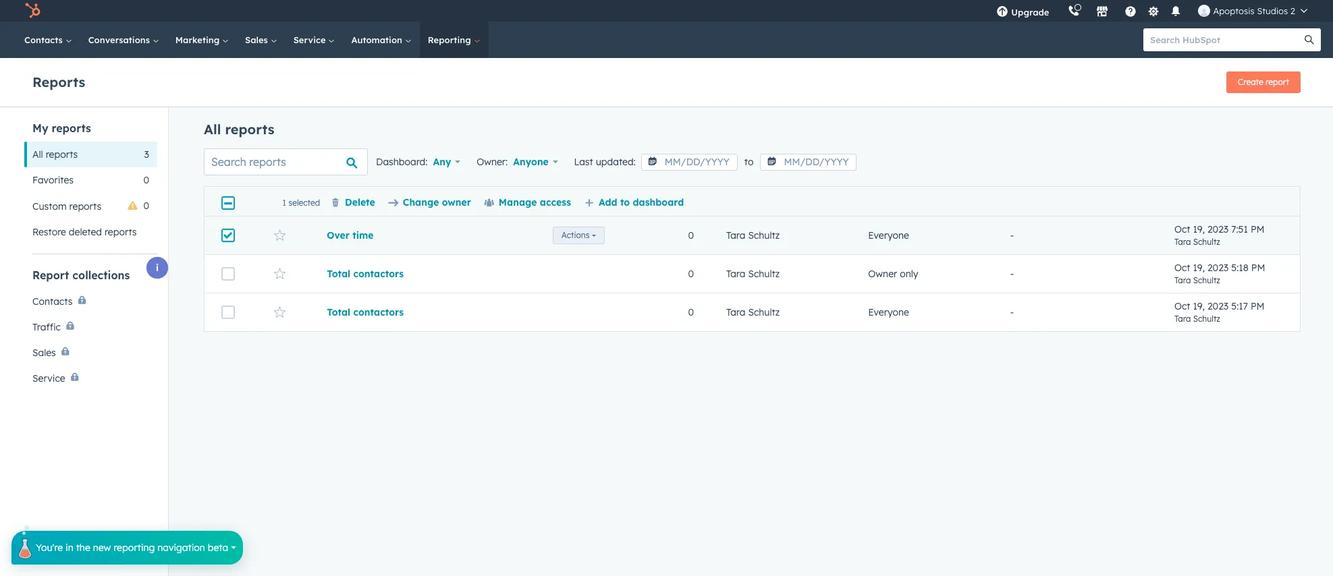 Task type: describe. For each thing, give the bounding box(es) containing it.
calling icon button
[[1063, 2, 1086, 20]]

create report
[[1238, 77, 1290, 87]]

my
[[32, 122, 48, 135]]

only
[[900, 268, 919, 280]]

dashboard
[[633, 196, 684, 209]]

tara inside oct 19, 2023 5:18 pm tara schultz
[[1175, 275, 1191, 285]]

new
[[93, 542, 111, 554]]

total contactors button for everyone
[[327, 307, 605, 319]]

schultz inside oct 19, 2023 5:18 pm tara schultz
[[1194, 275, 1221, 285]]

service link
[[285, 22, 343, 58]]

collections
[[72, 269, 130, 282]]

2
[[1291, 5, 1296, 16]]

search button
[[1298, 28, 1321, 51]]

reporting link
[[420, 22, 489, 58]]

i
[[156, 262, 159, 274]]

all reports inside report filters element
[[32, 149, 78, 161]]

5:18
[[1232, 262, 1249, 274]]

contacts button
[[24, 289, 157, 315]]

add
[[599, 196, 618, 209]]

2023 for 5:17
[[1208, 300, 1229, 312]]

pm for oct 19, 2023 5:17 pm
[[1251, 300, 1265, 312]]

marketing
[[175, 34, 222, 45]]

change owner
[[403, 196, 471, 209]]

Search HubSpot search field
[[1144, 28, 1309, 51]]

reports down my reports
[[46, 149, 78, 161]]

restore deleted reports
[[32, 226, 137, 238]]

favorites
[[32, 174, 74, 186]]

schultz inside the oct 19, 2023 5:17 pm tara schultz
[[1194, 314, 1221, 324]]

0 vertical spatial all reports
[[204, 121, 274, 138]]

tara inside the oct 19, 2023 5:17 pm tara schultz
[[1175, 314, 1191, 324]]

contactors for owner only
[[353, 268, 404, 280]]

report filters element
[[24, 121, 157, 245]]

all inside report filters element
[[32, 149, 43, 161]]

report collections element
[[24, 268, 157, 392]]

reports
[[32, 73, 85, 90]]

apoptosis studios 2 button
[[1191, 0, 1316, 22]]

total contactors for everyone
[[327, 307, 404, 319]]

beta
[[208, 542, 228, 554]]

reporting
[[114, 542, 155, 554]]

owner:
[[477, 156, 508, 168]]

create
[[1238, 77, 1264, 87]]

0 for oct 19, 2023 7:51 pm
[[688, 230, 694, 242]]

marketplaces button
[[1089, 0, 1117, 22]]

1 horizontal spatial all
[[204, 121, 221, 138]]

last updated:
[[574, 156, 636, 168]]

1 horizontal spatial sales
[[245, 34, 271, 45]]

19, for oct 19, 2023 5:17 pm
[[1193, 300, 1205, 312]]

conversations link
[[80, 22, 167, 58]]

notifications image
[[1170, 6, 1183, 18]]

manage access
[[499, 196, 571, 209]]

studios
[[1258, 5, 1289, 16]]

2023 for 5:18
[[1208, 262, 1229, 274]]

dashboard:
[[376, 156, 428, 168]]

sales link
[[237, 22, 285, 58]]

menu containing apoptosis studios 2
[[987, 0, 1317, 22]]

restore deleted reports button
[[24, 219, 157, 245]]

Search reports search field
[[204, 149, 368, 176]]

in
[[66, 542, 73, 554]]

apoptosis
[[1214, 5, 1255, 16]]

report
[[32, 269, 69, 282]]

hubspot image
[[24, 3, 41, 19]]

oct 19, 2023 7:51 pm tara schultz
[[1175, 223, 1265, 247]]

my reports
[[32, 122, 91, 135]]

pm for oct 19, 2023 7:51 pm
[[1251, 223, 1265, 235]]

navigation
[[158, 542, 205, 554]]

1 mm/dd/yyyy text field from the left
[[641, 154, 738, 171]]

traffic button
[[24, 315, 157, 340]]

service button
[[24, 366, 157, 392]]

owner only
[[869, 268, 919, 280]]

automation link
[[343, 22, 420, 58]]

0 vertical spatial to
[[745, 156, 754, 168]]

manage
[[499, 196, 537, 209]]

last
[[574, 156, 593, 168]]

0 for oct 19, 2023 5:18 pm
[[688, 268, 694, 280]]

report collections
[[32, 269, 130, 282]]

delete
[[345, 196, 375, 209]]

contacts link
[[16, 22, 80, 58]]

upgrade image
[[997, 6, 1009, 18]]

help button
[[1120, 0, 1143, 22]]

0 for oct 19, 2023 5:17 pm
[[688, 307, 694, 319]]

settings link
[[1146, 4, 1162, 18]]

i button
[[147, 257, 168, 279]]

custom reports
[[32, 200, 101, 212]]

oct for oct 19, 2023 5:18 pm
[[1175, 262, 1191, 274]]

tara schultz image
[[1199, 5, 1211, 17]]

change owner button
[[389, 196, 471, 209]]

delete button
[[331, 196, 375, 209]]



Task type: vqa. For each thing, say whether or not it's contained in the screenshot.
2nd - from the top of the page
yes



Task type: locate. For each thing, give the bounding box(es) containing it.
0 vertical spatial everyone
[[869, 230, 909, 242]]

1 19, from the top
[[1193, 223, 1205, 235]]

2 vertical spatial 19,
[[1193, 300, 1205, 312]]

1 vertical spatial contactors
[[353, 307, 404, 319]]

change
[[403, 196, 439, 209]]

2 oct from the top
[[1175, 262, 1191, 274]]

1 vertical spatial contacts
[[32, 296, 73, 308]]

1 vertical spatial everyone
[[869, 307, 909, 319]]

search image
[[1305, 35, 1315, 45]]

2 tara schultz from the top
[[727, 268, 780, 280]]

help image
[[1125, 6, 1137, 18]]

actions button
[[553, 227, 605, 244]]

add to dashboard
[[599, 196, 684, 209]]

service inside service link
[[294, 34, 328, 45]]

0 vertical spatial oct
[[1175, 223, 1191, 235]]

schultz
[[748, 230, 780, 242], [1194, 237, 1221, 247], [748, 268, 780, 280], [1194, 275, 1221, 285], [748, 307, 780, 319], [1194, 314, 1221, 324]]

selected
[[289, 198, 320, 208]]

pm right 5:18
[[1252, 262, 1266, 274]]

1 vertical spatial oct
[[1175, 262, 1191, 274]]

0 vertical spatial total
[[327, 268, 351, 280]]

access
[[540, 196, 571, 209]]

pm inside the oct 19, 2023 5:17 pm tara schultz
[[1251, 300, 1265, 312]]

calling icon image
[[1069, 5, 1081, 18]]

3 2023 from the top
[[1208, 300, 1229, 312]]

oct down oct 19, 2023 5:18 pm tara schultz
[[1175, 300, 1191, 312]]

contacts inside button
[[32, 296, 73, 308]]

reports right my
[[52, 122, 91, 135]]

reports up search reports search box
[[225, 121, 274, 138]]

1 vertical spatial 2023
[[1208, 262, 1229, 274]]

over time
[[327, 230, 374, 242]]

contactors
[[353, 268, 404, 280], [353, 307, 404, 319]]

2 total contactors button from the top
[[327, 307, 605, 319]]

total for everyone
[[327, 307, 351, 319]]

oct 19, 2023 5:18 pm tara schultz
[[1175, 262, 1266, 285]]

restore
[[32, 226, 66, 238]]

all reports
[[204, 121, 274, 138], [32, 149, 78, 161]]

2 vertical spatial 2023
[[1208, 300, 1229, 312]]

oct inside oct 19, 2023 7:51 pm tara schultz
[[1175, 223, 1191, 235]]

1 horizontal spatial to
[[745, 156, 754, 168]]

reports inside button
[[105, 226, 137, 238]]

sales
[[245, 34, 271, 45], [32, 347, 56, 359]]

0 vertical spatial contacts
[[24, 34, 65, 45]]

custom
[[32, 200, 67, 212]]

settings image
[[1148, 6, 1160, 18]]

you're
[[36, 542, 63, 554]]

1 contactors from the top
[[353, 268, 404, 280]]

menu item
[[1059, 0, 1062, 22]]

7:51
[[1232, 223, 1248, 235]]

sales down traffic
[[32, 347, 56, 359]]

tara
[[727, 230, 746, 242], [1175, 237, 1191, 247], [727, 268, 746, 280], [1175, 275, 1191, 285], [727, 307, 746, 319], [1175, 314, 1191, 324]]

0 horizontal spatial service
[[32, 373, 65, 385]]

1 horizontal spatial mm/dd/yyyy text field
[[761, 154, 857, 171]]

the
[[76, 542, 90, 554]]

report
[[1266, 77, 1290, 87]]

0 vertical spatial -
[[1011, 230, 1014, 242]]

conversations
[[88, 34, 152, 45]]

0 vertical spatial all
[[204, 121, 221, 138]]

2023 inside oct 19, 2023 5:18 pm tara schultz
[[1208, 262, 1229, 274]]

oct left 7:51
[[1175, 223, 1191, 235]]

1 - from the top
[[1011, 230, 1014, 242]]

contacts
[[24, 34, 65, 45], [32, 296, 73, 308]]

1 2023 from the top
[[1208, 223, 1229, 235]]

notifications button
[[1165, 0, 1188, 22]]

upgrade
[[1012, 7, 1050, 18]]

any button
[[433, 153, 461, 172]]

total for owner only
[[327, 268, 351, 280]]

oct inside the oct 19, 2023 5:17 pm tara schultz
[[1175, 300, 1191, 312]]

create report link
[[1227, 72, 1301, 93]]

MM/DD/YYYY text field
[[641, 154, 738, 171], [761, 154, 857, 171]]

any
[[433, 156, 451, 168]]

1 vertical spatial to
[[620, 196, 630, 209]]

everyone for oct 19, 2023 7:51 pm
[[869, 230, 909, 242]]

2 contactors from the top
[[353, 307, 404, 319]]

1 vertical spatial tara schultz
[[727, 268, 780, 280]]

2 vertical spatial pm
[[1251, 300, 1265, 312]]

total contactors
[[327, 268, 404, 280], [327, 307, 404, 319]]

0 vertical spatial 2023
[[1208, 223, 1229, 235]]

time
[[353, 230, 374, 242]]

pm right 7:51
[[1251, 223, 1265, 235]]

19,
[[1193, 223, 1205, 235], [1193, 262, 1205, 274], [1193, 300, 1205, 312]]

oct for oct 19, 2023 5:17 pm
[[1175, 300, 1191, 312]]

contactors for everyone
[[353, 307, 404, 319]]

automation
[[351, 34, 405, 45]]

1 total contactors from the top
[[327, 268, 404, 280]]

all reports up favorites
[[32, 149, 78, 161]]

2023 left 7:51
[[1208, 223, 1229, 235]]

19, for oct 19, 2023 7:51 pm
[[1193, 223, 1205, 235]]

oct down oct 19, 2023 7:51 pm tara schultz
[[1175, 262, 1191, 274]]

2023
[[1208, 223, 1229, 235], [1208, 262, 1229, 274], [1208, 300, 1229, 312]]

0
[[143, 174, 149, 186], [143, 200, 149, 212], [688, 230, 694, 242], [688, 268, 694, 280], [688, 307, 694, 319]]

oct 19, 2023 5:17 pm tara schultz
[[1175, 300, 1265, 324]]

2 total from the top
[[327, 307, 351, 319]]

19, inside oct 19, 2023 5:18 pm tara schultz
[[1193, 262, 1205, 274]]

0 vertical spatial contactors
[[353, 268, 404, 280]]

everyone for oct 19, 2023 5:17 pm
[[869, 307, 909, 319]]

1 total contactors button from the top
[[327, 268, 605, 280]]

0 vertical spatial service
[[294, 34, 328, 45]]

1 vertical spatial total contactors
[[327, 307, 404, 319]]

all reports up search reports search box
[[204, 121, 274, 138]]

contacts down hubspot "link"
[[24, 34, 65, 45]]

0 horizontal spatial mm/dd/yyyy text field
[[641, 154, 738, 171]]

2 total contactors from the top
[[327, 307, 404, 319]]

0 horizontal spatial all
[[32, 149, 43, 161]]

2023 left 5:18
[[1208, 262, 1229, 274]]

tara schultz for oct 19, 2023 7:51 pm
[[727, 230, 780, 242]]

service down sales button
[[32, 373, 65, 385]]

everyone down owner only
[[869, 307, 909, 319]]

traffic
[[32, 321, 61, 334]]

pm right 5:17
[[1251, 300, 1265, 312]]

contacts up traffic
[[32, 296, 73, 308]]

pm inside oct 19, 2023 5:18 pm tara schultz
[[1252, 262, 1266, 274]]

sales right marketing link
[[245, 34, 271, 45]]

apoptosis studios 2
[[1214, 5, 1296, 16]]

marketplaces image
[[1097, 6, 1109, 18]]

total contactors button for owner only
[[327, 268, 605, 280]]

total
[[327, 268, 351, 280], [327, 307, 351, 319]]

oct
[[1175, 223, 1191, 235], [1175, 262, 1191, 274], [1175, 300, 1191, 312]]

1 vertical spatial all
[[32, 149, 43, 161]]

hubspot link
[[16, 3, 51, 19]]

pm
[[1251, 223, 1265, 235], [1252, 262, 1266, 274], [1251, 300, 1265, 312]]

19, left 7:51
[[1193, 223, 1205, 235]]

over
[[327, 230, 350, 242]]

service inside service button
[[32, 373, 65, 385]]

1 vertical spatial -
[[1011, 268, 1014, 280]]

2 everyone from the top
[[869, 307, 909, 319]]

schultz inside oct 19, 2023 7:51 pm tara schultz
[[1194, 237, 1221, 247]]

over time button
[[327, 230, 545, 242]]

pm inside oct 19, 2023 7:51 pm tara schultz
[[1251, 223, 1265, 235]]

1 oct from the top
[[1175, 223, 1191, 235]]

1 tara schultz from the top
[[727, 230, 780, 242]]

2 mm/dd/yyyy text field from the left
[[761, 154, 857, 171]]

you're in the new reporting navigation beta button
[[11, 526, 243, 565]]

actions
[[562, 230, 590, 240]]

pm for oct 19, 2023 5:18 pm
[[1252, 262, 1266, 274]]

2 vertical spatial tara schultz
[[727, 307, 780, 319]]

- for oct 19, 2023 7:51 pm
[[1011, 230, 1014, 242]]

1 vertical spatial 19,
[[1193, 262, 1205, 274]]

1 vertical spatial service
[[32, 373, 65, 385]]

0 horizontal spatial all reports
[[32, 149, 78, 161]]

1 total from the top
[[327, 268, 351, 280]]

add to dashboard button
[[585, 196, 684, 209]]

- for oct 19, 2023 5:17 pm
[[1011, 307, 1014, 319]]

2 2023 from the top
[[1208, 262, 1229, 274]]

tara schultz for oct 19, 2023 5:17 pm
[[727, 307, 780, 319]]

reports
[[225, 121, 274, 138], [52, 122, 91, 135], [46, 149, 78, 161], [69, 200, 101, 212], [105, 226, 137, 238]]

19, inside the oct 19, 2023 5:17 pm tara schultz
[[1193, 300, 1205, 312]]

everyone up owner only
[[869, 230, 909, 242]]

sales button
[[24, 340, 157, 366]]

anyone
[[513, 156, 549, 168]]

1 horizontal spatial all reports
[[204, 121, 274, 138]]

tara schultz
[[727, 230, 780, 242], [727, 268, 780, 280], [727, 307, 780, 319]]

1 vertical spatial total contactors button
[[327, 307, 605, 319]]

total contactors for owner only
[[327, 268, 404, 280]]

anyone button
[[513, 153, 558, 172]]

1 vertical spatial sales
[[32, 347, 56, 359]]

2 vertical spatial oct
[[1175, 300, 1191, 312]]

19, for oct 19, 2023 5:18 pm
[[1193, 262, 1205, 274]]

0 vertical spatial 19,
[[1193, 223, 1205, 235]]

0 vertical spatial total contactors
[[327, 268, 404, 280]]

updated:
[[596, 156, 636, 168]]

2023 inside the oct 19, 2023 5:17 pm tara schultz
[[1208, 300, 1229, 312]]

3 oct from the top
[[1175, 300, 1191, 312]]

1 horizontal spatial service
[[294, 34, 328, 45]]

1
[[283, 198, 286, 208]]

marketing link
[[167, 22, 237, 58]]

0 vertical spatial pm
[[1251, 223, 1265, 235]]

0 horizontal spatial sales
[[32, 347, 56, 359]]

2 vertical spatial -
[[1011, 307, 1014, 319]]

reporting
[[428, 34, 474, 45]]

owner
[[442, 196, 471, 209]]

1 everyone from the top
[[869, 230, 909, 242]]

reports right deleted
[[105, 226, 137, 238]]

deleted
[[69, 226, 102, 238]]

3 19, from the top
[[1193, 300, 1205, 312]]

you're in the new reporting navigation beta
[[36, 542, 228, 554]]

2023 left 5:17
[[1208, 300, 1229, 312]]

service
[[294, 34, 328, 45], [32, 373, 65, 385]]

19, down oct 19, 2023 5:18 pm tara schultz
[[1193, 300, 1205, 312]]

reports banner
[[32, 68, 1301, 93]]

tara inside oct 19, 2023 7:51 pm tara schultz
[[1175, 237, 1191, 247]]

oct inside oct 19, 2023 5:18 pm tara schultz
[[1175, 262, 1191, 274]]

manage access button
[[485, 196, 571, 209]]

0 horizontal spatial to
[[620, 196, 630, 209]]

3 tara schultz from the top
[[727, 307, 780, 319]]

1 vertical spatial pm
[[1252, 262, 1266, 274]]

1 vertical spatial total
[[327, 307, 351, 319]]

tara schultz for oct 19, 2023 5:18 pm
[[727, 268, 780, 280]]

2023 inside oct 19, 2023 7:51 pm tara schultz
[[1208, 223, 1229, 235]]

0 vertical spatial tara schultz
[[727, 230, 780, 242]]

2 19, from the top
[[1193, 262, 1205, 274]]

sales inside button
[[32, 347, 56, 359]]

reports up deleted
[[69, 200, 101, 212]]

owner
[[869, 268, 898, 280]]

0 vertical spatial total contactors button
[[327, 268, 605, 280]]

3
[[144, 149, 149, 161]]

3 - from the top
[[1011, 307, 1014, 319]]

5:17
[[1232, 300, 1248, 312]]

- for oct 19, 2023 5:18 pm
[[1011, 268, 1014, 280]]

19, down oct 19, 2023 7:51 pm tara schultz
[[1193, 262, 1205, 274]]

oct for oct 19, 2023 7:51 pm
[[1175, 223, 1191, 235]]

service right sales link
[[294, 34, 328, 45]]

19, inside oct 19, 2023 7:51 pm tara schultz
[[1193, 223, 1205, 235]]

0 vertical spatial sales
[[245, 34, 271, 45]]

total contactors button
[[327, 268, 605, 280], [327, 307, 605, 319]]

2023 for 7:51
[[1208, 223, 1229, 235]]

menu
[[987, 0, 1317, 22]]

1 vertical spatial all reports
[[32, 149, 78, 161]]

1 selected
[[283, 198, 320, 208]]

2 - from the top
[[1011, 268, 1014, 280]]



